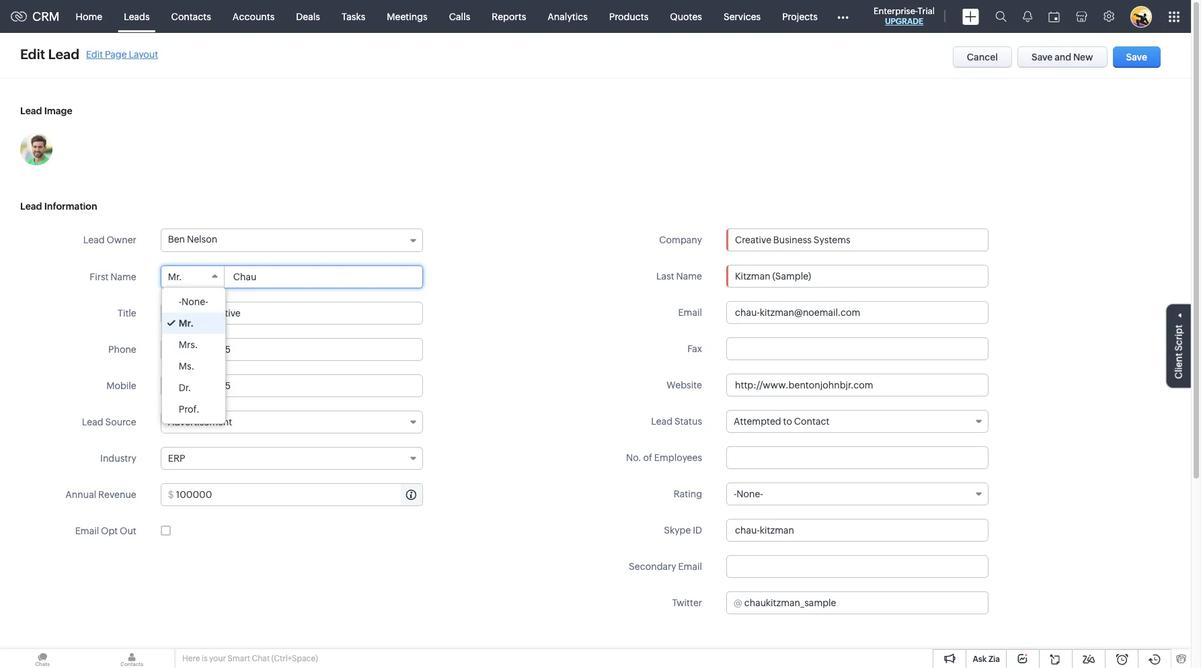 Task type: locate. For each thing, give the bounding box(es) containing it.
$
[[168, 490, 174, 500]]

skype id
[[664, 525, 702, 536]]

edit
[[20, 46, 45, 62], [86, 49, 103, 60]]

Attempted to Contact field
[[726, 410, 989, 433]]

1 save from the left
[[1032, 52, 1053, 63]]

mr. up mrs.
[[179, 318, 194, 329]]

save left and
[[1032, 52, 1053, 63]]

None field
[[727, 229, 988, 251]]

upgrade
[[885, 17, 923, 26]]

email left opt
[[75, 526, 99, 537]]

0 vertical spatial -
[[179, 297, 182, 307]]

dr. option
[[162, 377, 225, 399]]

1 horizontal spatial -
[[734, 489, 737, 500]]

name for last name
[[676, 271, 702, 282]]

meetings
[[387, 11, 428, 22]]

crm link
[[11, 9, 60, 24]]

-none-
[[179, 297, 208, 307], [734, 489, 763, 500]]

edit inside edit lead edit page layout
[[86, 49, 103, 60]]

last
[[656, 271, 674, 282]]

- up mr. option on the left of the page
[[179, 297, 182, 307]]

products
[[609, 11, 648, 22]]

0 horizontal spatial -none-
[[179, 297, 208, 307]]

tasks
[[342, 11, 365, 22]]

0 horizontal spatial name
[[110, 272, 136, 282]]

0 vertical spatial none-
[[182, 297, 208, 307]]

is
[[202, 654, 208, 664]]

None text field
[[727, 229, 988, 251], [225, 266, 422, 288], [161, 302, 423, 325], [726, 338, 989, 360], [726, 374, 989, 397], [161, 375, 423, 397], [726, 447, 989, 469], [744, 592, 988, 614], [727, 229, 988, 251], [225, 266, 422, 288], [161, 302, 423, 325], [726, 338, 989, 360], [726, 374, 989, 397], [161, 375, 423, 397], [726, 447, 989, 469], [744, 592, 988, 614]]

profile element
[[1122, 0, 1160, 33]]

email
[[678, 307, 702, 318], [75, 526, 99, 537], [678, 562, 702, 572]]

name
[[676, 271, 702, 282], [110, 272, 136, 282]]

secondary email
[[629, 562, 702, 572]]

edit lead edit page layout
[[20, 46, 158, 62]]

none- inside option
[[182, 297, 208, 307]]

Mr. field
[[161, 266, 224, 288]]

none- inside field
[[737, 489, 763, 500]]

1 horizontal spatial save
[[1126, 52, 1147, 63]]

save inside button
[[1032, 52, 1053, 63]]

none- up mr. option on the left of the page
[[182, 297, 208, 307]]

phone
[[108, 344, 136, 355]]

ERP field
[[161, 447, 423, 470]]

signals image
[[1023, 11, 1032, 22]]

your
[[209, 654, 226, 664]]

1 horizontal spatial name
[[676, 271, 702, 282]]

contacts link
[[160, 0, 222, 33]]

edit left the page
[[86, 49, 103, 60]]

fax
[[687, 344, 702, 354]]

1 vertical spatial -none-
[[734, 489, 763, 500]]

client script
[[1173, 325, 1184, 379]]

0 horizontal spatial none-
[[182, 297, 208, 307]]

save for save
[[1126, 52, 1147, 63]]

email up twitter
[[678, 562, 702, 572]]

0 vertical spatial mr.
[[168, 272, 182, 282]]

image image
[[20, 133, 52, 165]]

0 horizontal spatial save
[[1032, 52, 1053, 63]]

1 horizontal spatial none-
[[737, 489, 763, 500]]

1 vertical spatial -
[[734, 489, 737, 500]]

mr. inside field
[[168, 272, 182, 282]]

none- right rating at right
[[737, 489, 763, 500]]

secondary
[[629, 562, 676, 572]]

website
[[667, 380, 702, 391]]

0 horizontal spatial edit
[[20, 46, 45, 62]]

lead information
[[20, 201, 97, 212]]

0 vertical spatial email
[[678, 307, 702, 318]]

-none- right rating at right
[[734, 489, 763, 500]]

cancel button
[[953, 46, 1012, 68]]

last name
[[656, 271, 702, 282]]

search image
[[995, 11, 1007, 22]]

2 save from the left
[[1126, 52, 1147, 63]]

mr. up -none- option on the top left of the page
[[168, 272, 182, 282]]

1 vertical spatial mr.
[[179, 318, 194, 329]]

accounts link
[[222, 0, 285, 33]]

reports link
[[481, 0, 537, 33]]

profile image
[[1130, 6, 1152, 27]]

ask zia
[[973, 655, 1000, 664]]

1 vertical spatial email
[[75, 526, 99, 537]]

0 vertical spatial -none-
[[179, 297, 208, 307]]

lead owner
[[83, 235, 136, 245]]

deals link
[[285, 0, 331, 33]]

page
[[105, 49, 127, 60]]

lead left image
[[20, 106, 42, 116]]

opt
[[101, 526, 118, 537]]

mr.
[[168, 272, 182, 282], [179, 318, 194, 329]]

chats image
[[0, 650, 85, 668]]

1 horizontal spatial edit
[[86, 49, 103, 60]]

Other Modules field
[[828, 6, 857, 27]]

edit down crm link
[[20, 46, 45, 62]]

lead for lead owner
[[83, 235, 105, 245]]

lead left information
[[20, 201, 42, 212]]

lead left source
[[82, 417, 103, 428]]

lead left owner
[[83, 235, 105, 245]]

new
[[1073, 52, 1093, 63]]

contacts image
[[89, 650, 174, 668]]

save and new button
[[1017, 46, 1107, 68]]

contacts
[[171, 11, 211, 22]]

email up fax
[[678, 307, 702, 318]]

reports
[[492, 11, 526, 22]]

1 vertical spatial none-
[[737, 489, 763, 500]]

lead image
[[20, 106, 72, 116]]

save down profile image
[[1126, 52, 1147, 63]]

1 horizontal spatial -none-
[[734, 489, 763, 500]]

projects link
[[771, 0, 828, 33]]

none-
[[182, 297, 208, 307], [737, 489, 763, 500]]

ben nelson
[[168, 234, 217, 245]]

calls
[[449, 11, 470, 22]]

name right "first"
[[110, 272, 136, 282]]

calendar image
[[1048, 11, 1060, 22]]

rating
[[674, 489, 702, 500]]

name right last
[[676, 271, 702, 282]]

quotes
[[670, 11, 702, 22]]

save
[[1032, 52, 1053, 63], [1126, 52, 1147, 63]]

None text field
[[726, 265, 989, 288], [726, 301, 989, 324], [161, 338, 423, 361], [176, 484, 422, 506], [726, 519, 989, 542], [726, 555, 989, 578], [726, 265, 989, 288], [726, 301, 989, 324], [161, 338, 423, 361], [176, 484, 422, 506], [726, 519, 989, 542], [726, 555, 989, 578]]

-none- up mr. option on the left of the page
[[179, 297, 208, 307]]

- right rating at right
[[734, 489, 737, 500]]

lead
[[48, 46, 79, 62], [20, 106, 42, 116], [20, 201, 42, 212], [83, 235, 105, 245], [651, 416, 673, 427], [82, 417, 103, 428]]

Advertisement field
[[161, 411, 423, 434]]

client
[[1173, 353, 1184, 379]]

meetings link
[[376, 0, 438, 33]]

-none- inside option
[[179, 297, 208, 307]]

dr.
[[179, 383, 191, 393]]

-
[[179, 297, 182, 307], [734, 489, 737, 500]]

crm
[[32, 9, 60, 24]]

lead left status
[[651, 416, 673, 427]]

prof. option
[[162, 399, 225, 420]]

list box
[[162, 288, 225, 424]]

0 horizontal spatial -
[[179, 297, 182, 307]]

save inside button
[[1126, 52, 1147, 63]]



Task type: describe. For each thing, give the bounding box(es) containing it.
id
[[693, 525, 702, 536]]

cancel
[[967, 52, 998, 63]]

quotes link
[[659, 0, 713, 33]]

services link
[[713, 0, 771, 33]]

industry
[[100, 453, 136, 464]]

no.
[[626, 453, 641, 463]]

2 vertical spatial email
[[678, 562, 702, 572]]

of
[[643, 453, 652, 463]]

chat
[[252, 654, 270, 664]]

twitter
[[672, 598, 702, 609]]

email opt out
[[75, 526, 136, 537]]

here
[[182, 654, 200, 664]]

revenue
[[98, 490, 136, 500]]

lead for lead status
[[651, 416, 673, 427]]

erp
[[168, 453, 185, 464]]

ben
[[168, 234, 185, 245]]

- inside -none- option
[[179, 297, 182, 307]]

layout
[[129, 49, 158, 60]]

lead for lead image
[[20, 106, 42, 116]]

first
[[90, 272, 109, 282]]

mrs.
[[179, 340, 198, 350]]

enterprise-trial upgrade
[[874, 6, 935, 26]]

name for first name
[[110, 272, 136, 282]]

services
[[724, 11, 761, 22]]

attempted
[[734, 416, 781, 427]]

image
[[44, 106, 72, 116]]

lead for lead source
[[82, 417, 103, 428]]

smart
[[228, 654, 250, 664]]

-None- field
[[726, 483, 989, 506]]

-none- inside field
[[734, 489, 763, 500]]

annual
[[65, 490, 96, 500]]

analytics link
[[537, 0, 598, 33]]

lead status
[[651, 416, 702, 427]]

ask
[[973, 655, 987, 664]]

(ctrl+space)
[[271, 654, 318, 664]]

annual revenue
[[65, 490, 136, 500]]

employees
[[654, 453, 702, 463]]

products link
[[598, 0, 659, 33]]

and
[[1055, 52, 1071, 63]]

lead down the crm
[[48, 46, 79, 62]]

calls link
[[438, 0, 481, 33]]

home
[[76, 11, 102, 22]]

deals
[[296, 11, 320, 22]]

ms.
[[179, 361, 194, 372]]

prof.
[[179, 404, 199, 415]]

-none- option
[[162, 291, 225, 313]]

out
[[120, 526, 136, 537]]

home link
[[65, 0, 113, 33]]

leads
[[124, 11, 150, 22]]

projects
[[782, 11, 818, 22]]

script
[[1173, 325, 1184, 351]]

create menu image
[[962, 8, 979, 25]]

zia
[[988, 655, 1000, 664]]

create menu element
[[954, 0, 987, 33]]

mr. option
[[162, 313, 225, 334]]

signals element
[[1015, 0, 1040, 33]]

ms. option
[[162, 356, 225, 377]]

nelson
[[187, 234, 217, 245]]

first name
[[90, 272, 136, 282]]

to
[[783, 416, 792, 427]]

title
[[118, 308, 136, 319]]

status
[[674, 416, 702, 427]]

search element
[[987, 0, 1015, 33]]

analytics
[[548, 11, 588, 22]]

skype
[[664, 525, 691, 536]]

accounts
[[233, 11, 275, 22]]

company
[[659, 235, 702, 245]]

trial
[[918, 6, 935, 16]]

tasks link
[[331, 0, 376, 33]]

lead for lead information
[[20, 201, 42, 212]]

mobile
[[106, 381, 136, 391]]

leads link
[[113, 0, 160, 33]]

save for save and new
[[1032, 52, 1053, 63]]

attempted to contact
[[734, 416, 829, 427]]

no. of employees
[[626, 453, 702, 463]]

advertisement
[[168, 417, 232, 428]]

information
[[44, 201, 97, 212]]

source
[[105, 417, 136, 428]]

- inside -none- field
[[734, 489, 737, 500]]

mrs. option
[[162, 334, 225, 356]]

edit page layout link
[[86, 49, 158, 60]]

@
[[734, 598, 742, 609]]

list box containing -none-
[[162, 288, 225, 424]]

email for email
[[678, 307, 702, 318]]

mr. inside option
[[179, 318, 194, 329]]

email for email opt out
[[75, 526, 99, 537]]

here is your smart chat (ctrl+space)
[[182, 654, 318, 664]]

owner
[[107, 235, 136, 245]]

lead source
[[82, 417, 136, 428]]

save and new
[[1032, 52, 1093, 63]]



Task type: vqa. For each thing, say whether or not it's contained in the screenshot.
row
no



